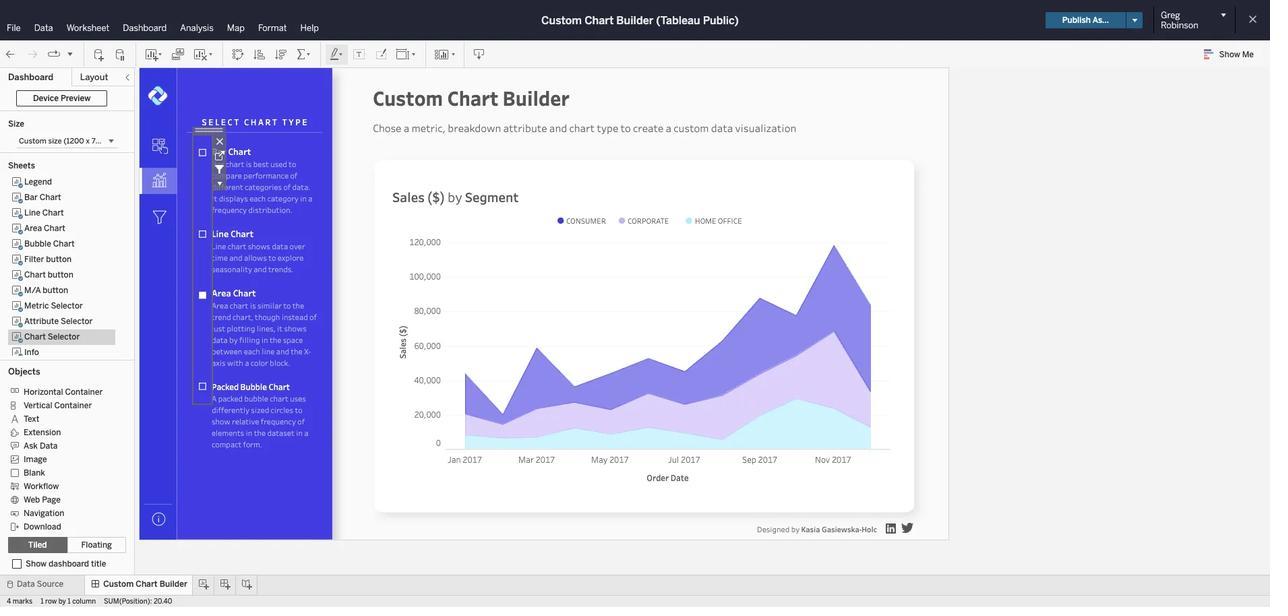 Task type: vqa. For each thing, say whether or not it's contained in the screenshot.
Sort Ascending icon
no



Task type: describe. For each thing, give the bounding box(es) containing it.
trends.
[[268, 264, 294, 274]]

new data source image
[[92, 48, 106, 61]]

column
[[72, 598, 96, 606]]

ask data
[[24, 442, 58, 451]]

replay animation image
[[47, 48, 61, 61]]

and right attribute
[[549, 121, 567, 135]]

1 horizontal spatial a
[[258, 117, 264, 127]]

vertical container option
[[8, 399, 116, 412]]

chart inside area chart area chart is similar to the trend chart, though instead of just plotting lines, it shows data by filling in the space between each line and the x- axis with a color block.
[[233, 287, 256, 299]]

area for area chart area chart is similar to the trend chart, though instead of just plotting lines, it shows data by filling in the space between each line and the x- axis with a color block.
[[212, 287, 231, 299]]

1 t from the left
[[234, 117, 239, 127]]

builder inside application
[[503, 84, 570, 111]]

over
[[290, 241, 305, 252]]

fit image
[[396, 48, 417, 61]]

the inside packed bubble chart a packed bubble chart uses differently sized circles to show relative frequency of elements in the dataset in a compact form.
[[254, 428, 266, 438]]

just
[[212, 324, 225, 334]]

collapse image
[[123, 74, 131, 82]]

2 vertical spatial builder
[[160, 580, 187, 589]]

chose
[[373, 121, 402, 135]]

a inside area chart area chart is similar to the trend chart, though instead of just plotting lines, it shows data by filling in the space between each line and the x- axis with a color block.
[[245, 358, 249, 368]]

publish
[[1063, 16, 1091, 25]]

layout
[[80, 72, 108, 82]]

data source
[[17, 580, 64, 589]]

and inside area chart area chart is similar to the trend chart, though instead of just plotting lines, it shows data by filling in the space between each line and the x- axis with a color block.
[[276, 347, 289, 357]]

web
[[24, 495, 40, 505]]

line for line chart line chart shows data over time and allows to explore seasonality and trends.
[[212, 228, 229, 240]]

data inside line chart line chart shows data over time and allows to explore seasonality and trends.
[[272, 241, 288, 252]]

color
[[251, 358, 268, 368]]

bar chart bar chart is best used to compare performance of different categories of data. it displays each category in a frequency distribution.
[[212, 146, 314, 215]]

download
[[24, 522, 61, 532]]

plotting
[[227, 324, 255, 334]]

s e l e c t   c h a r t   t y p e
[[202, 117, 307, 127]]

list box containing legend
[[8, 175, 126, 361]]

categories
[[245, 182, 282, 192]]

the left "x-"
[[291, 347, 303, 357]]

circles
[[271, 405, 293, 415]]

by right row
[[58, 598, 66, 606]]

3 e from the left
[[302, 117, 307, 127]]

data.
[[292, 182, 311, 192]]

chart inside packed bubble chart a packed bubble chart uses differently sized circles to show relative frequency of elements in the dataset in a compact form.
[[270, 394, 288, 404]]

a right chose
[[404, 121, 409, 135]]

to right type
[[621, 121, 631, 135]]

metric
[[24, 301, 49, 311]]

line chart line chart shows data over time and allows to explore seasonality and trends.
[[212, 228, 307, 274]]

tiled
[[28, 541, 47, 550]]

space
[[283, 335, 303, 345]]

3 t from the left
[[282, 117, 287, 127]]

line for line chart
[[24, 208, 40, 218]]

undo image
[[4, 48, 18, 61]]

visualization
[[735, 121, 797, 135]]

legend
[[24, 177, 52, 187]]

elements
[[212, 428, 244, 438]]

700)
[[92, 137, 108, 146]]

greg robinson
[[1161, 10, 1199, 30]]

data for data
[[34, 23, 53, 33]]

x-
[[304, 347, 311, 357]]

greg
[[1161, 10, 1180, 20]]

custom chart builder inside application
[[373, 84, 570, 111]]

in down relative
[[246, 428, 252, 438]]

vertical
[[24, 401, 52, 411]]

extension
[[24, 428, 61, 438]]

of up category
[[284, 182, 291, 192]]

s
[[202, 117, 207, 127]]

a inside packed bubble chart a packed bubble chart uses differently sized circles to show relative frequency of elements in the dataset in a compact form.
[[304, 428, 309, 438]]

sheets
[[8, 161, 35, 171]]

horizontal
[[24, 388, 63, 397]]

navigation
[[24, 509, 64, 518]]

container for vertical container
[[54, 401, 92, 411]]

2 vertical spatial line
[[212, 241, 226, 252]]

of inside area chart area chart is similar to the trend chart, though instead of just plotting lines, it shows data by filling in the space between each line and the x- axis with a color block.
[[310, 312, 317, 322]]

bar chart
[[24, 193, 61, 202]]

size
[[8, 119, 24, 129]]

m/a button
[[24, 286, 68, 295]]

duplicate image
[[171, 48, 185, 61]]

attribute
[[24, 317, 59, 326]]

type
[[597, 121, 619, 135]]

to inside packed bubble chart a packed bubble chart uses differently sized circles to show relative frequency of elements in the dataset in a compact form.
[[295, 405, 303, 415]]

2 horizontal spatial data
[[711, 121, 733, 135]]

designed by kasia gasiewska-holc
[[757, 524, 877, 534]]

analysis
[[180, 23, 214, 33]]

bubble
[[244, 394, 268, 404]]

horizontal container option
[[8, 385, 116, 399]]

web page option
[[8, 493, 116, 506]]

custom
[[674, 121, 709, 135]]

by left the kasia
[[791, 524, 800, 534]]

sort is selected chart? ascending by position image
[[253, 48, 266, 61]]

togglestate option group
[[8, 537, 126, 554]]

bubble inside packed bubble chart a packed bubble chart uses differently sized circles to show relative frequency of elements in the dataset in a compact form.
[[240, 382, 267, 392]]

vertical container
[[24, 401, 92, 411]]

data for data source
[[17, 580, 35, 589]]

a right "create"
[[666, 121, 672, 135]]

kasia
[[801, 524, 820, 534]]

and down allows on the top left
[[254, 264, 267, 274]]

horizontal container
[[24, 388, 103, 397]]

trend
[[212, 312, 231, 322]]

custom inside application
[[373, 84, 443, 111]]

filter button
[[24, 255, 72, 264]]

bubble chart
[[24, 239, 75, 249]]

device preview button
[[16, 90, 107, 107]]

workflow
[[24, 482, 59, 491]]

show me button
[[1198, 44, 1266, 65]]

2 t from the left
[[272, 117, 277, 127]]

line
[[262, 347, 275, 357]]

explore
[[278, 253, 304, 263]]

2 c from the left
[[244, 117, 249, 127]]

me
[[1243, 50, 1254, 59]]

new worksheet image
[[144, 48, 163, 61]]

extension option
[[8, 425, 116, 439]]

in right dataset
[[296, 428, 303, 438]]

in inside bar chart bar chart is best used to compare performance of different categories of data. it displays each category in a frequency distribution.
[[300, 194, 307, 204]]

remove from dashboard image
[[212, 134, 227, 148]]

chart left type
[[569, 121, 595, 135]]

chart inside packed bubble chart a packed bubble chart uses differently sized circles to show relative frequency of elements in the dataset in a compact form.
[[269, 382, 290, 392]]

navigation option
[[8, 506, 116, 520]]

frequency inside bar chart bar chart is best used to compare performance of different categories of data. it displays each category in a frequency distribution.
[[212, 205, 247, 215]]

area for area chart
[[24, 224, 42, 233]]

web page
[[24, 495, 61, 505]]

1 horizontal spatial dashboard
[[123, 23, 167, 33]]

time
[[212, 253, 228, 263]]

metric selector
[[24, 301, 83, 311]]

format
[[258, 23, 287, 33]]

relative
[[232, 417, 259, 427]]

go to sheet image
[[212, 148, 227, 163]]

area chart area chart is similar to the trend chart, though instead of just plotting lines, it shows data by filling in the space between each line and the x- axis with a color block.
[[212, 287, 318, 368]]

x
[[86, 137, 90, 146]]

chart for bar
[[226, 159, 244, 169]]

seasonality
[[212, 264, 252, 274]]

text option
[[8, 412, 116, 425]]

of inside packed bubble chart a packed bubble chart uses differently sized circles to show relative frequency of elements in the dataset in a compact form.
[[298, 417, 305, 427]]

0 vertical spatial builder
[[617, 14, 654, 27]]

download option
[[8, 520, 116, 533]]



Task type: locate. For each thing, give the bounding box(es) containing it.
selector down attribute selector
[[48, 332, 80, 342]]

chart inside line chart line chart shows data over time and allows to explore seasonality and trends.
[[231, 228, 254, 240]]

bubble inside 'list box'
[[24, 239, 51, 249]]

chart up time
[[228, 241, 246, 252]]

1 horizontal spatial data
[[272, 241, 288, 252]]

1 horizontal spatial e
[[221, 117, 226, 127]]

1 vertical spatial shows
[[284, 324, 307, 334]]

2 vertical spatial data
[[212, 335, 228, 345]]

0 vertical spatial bubble
[[24, 239, 51, 249]]

0 horizontal spatial bubble
[[24, 239, 51, 249]]

bubble up bubble
[[240, 382, 267, 392]]

designed
[[757, 524, 790, 534]]

e right l
[[221, 117, 226, 127]]

image
[[24, 455, 47, 464]]

a inside bar chart bar chart is best used to compare performance of different categories of data. it displays each category in a frequency distribution.
[[308, 194, 313, 204]]

button down filter button
[[48, 270, 73, 280]]

chart inside bar chart bar chart is best used to compare performance of different categories of data. it displays each category in a frequency distribution.
[[228, 146, 251, 158]]

0 horizontal spatial a
[[212, 394, 217, 404]]

r
[[265, 117, 271, 127]]

t right "r"
[[272, 117, 277, 127]]

(1200
[[64, 137, 84, 146]]

1 vertical spatial frequency
[[261, 417, 296, 427]]

page
[[42, 495, 61, 505]]

a right with
[[245, 358, 249, 368]]

c left the h
[[244, 117, 249, 127]]

bar up compare
[[212, 159, 224, 169]]

selector for attribute selector
[[61, 317, 93, 326]]

chart inside bar chart bar chart is best used to compare performance of different categories of data. it displays each category in a frequency distribution.
[[226, 159, 244, 169]]

shows up allows on the top left
[[248, 241, 270, 252]]

2 vertical spatial bar
[[24, 193, 38, 202]]

(tableau
[[656, 14, 700, 27]]

1 vertical spatial is
[[250, 301, 256, 311]]

1 horizontal spatial frequency
[[261, 417, 296, 427]]

data down extension
[[40, 442, 58, 451]]

of
[[290, 171, 297, 181], [284, 182, 291, 192], [310, 312, 317, 322], [298, 417, 305, 427]]

1 vertical spatial each
[[244, 347, 260, 357]]

area inside 'list box'
[[24, 224, 42, 233]]

chart selector
[[24, 332, 80, 342]]

button for m/a button
[[43, 286, 68, 295]]

builder
[[617, 14, 654, 27], [503, 84, 570, 111], [160, 580, 187, 589]]

0 vertical spatial is
[[246, 159, 252, 169]]

by inside area chart area chart is similar to the trend chart, though instead of just plotting lines, it shows data by filling in the space between each line and the x- axis with a color block.
[[229, 335, 238, 345]]

dashboard up new worksheet image
[[123, 23, 167, 33]]

replay animation image
[[66, 50, 74, 58]]

is
[[246, 159, 252, 169], [250, 301, 256, 311]]

h
[[251, 117, 256, 127]]

0 vertical spatial data
[[711, 121, 733, 135]]

preview
[[61, 94, 91, 103]]

the down it
[[270, 335, 281, 345]]

custom size (1200 x 700)
[[19, 137, 108, 146]]

bar up use as filter icon
[[212, 146, 226, 158]]

chose a metric, breakdown attribute and chart type to create a custom data visualization
[[373, 121, 799, 135]]

show mark labels image
[[353, 48, 366, 61]]

2 horizontal spatial builder
[[617, 14, 654, 27]]

selector for metric selector
[[51, 301, 83, 311]]

list box
[[8, 175, 126, 361]]

similar
[[258, 301, 282, 311]]

1 vertical spatial selector
[[61, 317, 93, 326]]

clear sheet image
[[193, 48, 214, 61]]

data up the marks
[[17, 580, 35, 589]]

button
[[46, 255, 72, 264], [48, 270, 73, 280], [43, 286, 68, 295]]

0 vertical spatial frequency
[[212, 205, 247, 215]]

custom chart builder application
[[135, 60, 1269, 574]]

0 horizontal spatial c
[[228, 117, 232, 127]]

a left "r"
[[258, 117, 264, 127]]

chart
[[569, 121, 595, 135], [226, 159, 244, 169], [228, 241, 246, 252], [230, 301, 248, 311], [270, 394, 288, 404]]

0 horizontal spatial data
[[212, 335, 228, 345]]

bubble up filter
[[24, 239, 51, 249]]

1 left row
[[41, 598, 44, 606]]

2 1 from the left
[[68, 598, 71, 606]]

2 vertical spatial area
[[212, 301, 228, 311]]

with
[[227, 358, 243, 368]]

container for horizontal container
[[65, 388, 103, 397]]

0 vertical spatial dashboard
[[123, 23, 167, 33]]

show inside show me button
[[1220, 50, 1241, 59]]

public)
[[703, 14, 739, 27]]

in down lines,
[[261, 335, 268, 345]]

e
[[209, 117, 213, 127], [221, 117, 226, 127], [302, 117, 307, 127]]

container inside option
[[54, 401, 92, 411]]

dashboard down redo image
[[8, 72, 53, 82]]

each inside area chart area chart is similar to the trend chart, though instead of just plotting lines, it shows data by filling in the space between each line and the x- axis with a color block.
[[244, 347, 260, 357]]

is for bar
[[246, 159, 252, 169]]

chart
[[585, 14, 614, 27], [447, 84, 499, 111], [228, 146, 251, 158], [40, 193, 61, 202], [42, 208, 64, 218], [44, 224, 65, 233], [231, 228, 254, 240], [53, 239, 75, 249], [24, 270, 46, 280], [233, 287, 256, 299], [24, 332, 46, 342], [269, 382, 290, 392], [136, 580, 158, 589]]

custom
[[542, 14, 582, 27], [373, 84, 443, 111], [19, 137, 46, 146], [103, 580, 134, 589]]

2 vertical spatial button
[[43, 286, 68, 295]]

a
[[404, 121, 409, 135], [666, 121, 672, 135], [308, 194, 313, 204], [245, 358, 249, 368], [304, 428, 309, 438]]

data up explore at top
[[272, 241, 288, 252]]

button down bubble chart
[[46, 255, 72, 264]]

category
[[267, 194, 299, 204]]

1 horizontal spatial show
[[1220, 50, 1241, 59]]

builder left (tableau
[[617, 14, 654, 27]]

1
[[41, 598, 44, 606], [68, 598, 71, 606]]

0 horizontal spatial e
[[209, 117, 213, 127]]

chart up circles at bottom
[[270, 394, 288, 404]]

2 horizontal spatial e
[[302, 117, 307, 127]]

performance
[[244, 171, 289, 181]]

bar inside 'list box'
[[24, 193, 38, 202]]

custom chart builder up breakdown
[[373, 84, 570, 111]]

objects list box
[[8, 381, 126, 533]]

chart inside area chart area chart is similar to the trend chart, though instead of just plotting lines, it shows data by filling in the space between each line and the x- axis with a color block.
[[230, 301, 248, 311]]

source
[[37, 580, 64, 589]]

1 horizontal spatial builder
[[503, 84, 570, 111]]

shows inside line chart line chart shows data over time and allows to explore seasonality and trends.
[[248, 241, 270, 252]]

t left the h
[[234, 117, 239, 127]]

show down tiled
[[26, 560, 47, 569]]

instead
[[282, 312, 308, 322]]

data down the just
[[212, 335, 228, 345]]

1 vertical spatial custom chart builder
[[103, 580, 187, 589]]

highlight image
[[329, 48, 345, 61]]

to up trends.
[[268, 253, 276, 263]]

a down packed
[[212, 394, 217, 404]]

chart up compare
[[226, 159, 244, 169]]

each down categories
[[250, 194, 266, 204]]

line chart
[[24, 208, 64, 218]]

1 horizontal spatial custom chart builder
[[373, 84, 570, 111]]

0 vertical spatial selector
[[51, 301, 83, 311]]

line
[[24, 208, 40, 218], [212, 228, 229, 240], [212, 241, 226, 252]]

is inside bar chart bar chart is best used to compare performance of different categories of data. it displays each category in a frequency distribution.
[[246, 159, 252, 169]]

help
[[300, 23, 319, 33]]

floating
[[81, 541, 112, 550]]

file
[[7, 23, 21, 33]]

show/hide cards image
[[434, 48, 456, 61]]

0 horizontal spatial dashboard
[[8, 72, 53, 82]]

each inside bar chart bar chart is best used to compare performance of different categories of data. it displays each category in a frequency distribution.
[[250, 194, 266, 204]]

builder up 20.40
[[160, 580, 187, 589]]

e left l
[[209, 117, 213, 127]]

show me
[[1220, 50, 1254, 59]]

totals image
[[296, 48, 312, 61]]

1 vertical spatial bubble
[[240, 382, 267, 392]]

dashboard
[[49, 560, 89, 569]]

each down "filling"
[[244, 347, 260, 357]]

in
[[300, 194, 307, 204], [261, 335, 268, 345], [246, 428, 252, 438], [296, 428, 303, 438]]

axis
[[212, 358, 226, 368]]

1 vertical spatial data
[[40, 442, 58, 451]]

4 marks
[[7, 598, 32, 606]]

download image
[[473, 48, 486, 61]]

1 horizontal spatial 1
[[68, 598, 71, 606]]

by up between
[[229, 335, 238, 345]]

1 vertical spatial area
[[212, 287, 231, 299]]

and up block.
[[276, 347, 289, 357]]

area chart
[[24, 224, 65, 233]]

device
[[33, 94, 59, 103]]

button up metric selector
[[43, 286, 68, 295]]

1 vertical spatial line
[[212, 228, 229, 240]]

0 vertical spatial custom chart builder
[[373, 84, 570, 111]]

1 horizontal spatial t
[[272, 117, 277, 127]]

different
[[212, 182, 243, 192]]

ask data option
[[8, 439, 116, 452]]

c
[[228, 117, 232, 127], [244, 117, 249, 127]]

sum(position): 20.40
[[104, 598, 172, 606]]

0 vertical spatial data
[[34, 23, 53, 33]]

2 e from the left
[[221, 117, 226, 127]]

0 vertical spatial shows
[[248, 241, 270, 252]]

in inside area chart area chart is similar to the trend chart, though instead of just plotting lines, it shows data by filling in the space between each line and the x- axis with a color block.
[[261, 335, 268, 345]]

show left me
[[1220, 50, 1241, 59]]

e right p
[[302, 117, 307, 127]]

1 vertical spatial container
[[54, 401, 92, 411]]

packed
[[212, 382, 239, 392]]

and up seasonality
[[229, 253, 242, 263]]

it
[[212, 194, 217, 204]]

button for filter button
[[46, 255, 72, 264]]

of down uses at the left bottom of the page
[[298, 417, 305, 427]]

used
[[271, 159, 287, 169]]

show for show me
[[1220, 50, 1241, 59]]

filling
[[239, 335, 260, 345]]

is left best
[[246, 159, 252, 169]]

to down uses at the left bottom of the page
[[295, 405, 303, 415]]

compare
[[212, 171, 242, 181]]

best
[[253, 159, 269, 169]]

the up instead in the left of the page
[[293, 301, 304, 311]]

1 vertical spatial bar
[[212, 159, 224, 169]]

1 horizontal spatial bubble
[[240, 382, 267, 392]]

1 left column
[[68, 598, 71, 606]]

of right instead in the left of the page
[[310, 312, 317, 322]]

compact
[[212, 440, 242, 450]]

robinson
[[1161, 20, 1199, 30]]

marks. press enter to open the view data window.. use arrow keys to navigate data visualization elements. image
[[140, 127, 177, 164], [194, 136, 212, 404], [140, 163, 177, 200], [140, 198, 177, 235], [390, 214, 893, 227], [445, 235, 891, 450], [150, 511, 167, 528]]

segment
[[465, 188, 519, 206]]

shows inside area chart area chart is similar to the trend chart, though instead of just plotting lines, it shows data by filling in the space between each line and the x- axis with a color block.
[[284, 324, 307, 334]]

of up data.
[[290, 171, 297, 181]]

0 horizontal spatial t
[[234, 117, 239, 127]]

t left y
[[282, 117, 287, 127]]

0 vertical spatial line
[[24, 208, 40, 218]]

0 vertical spatial button
[[46, 255, 72, 264]]

to right used
[[289, 159, 296, 169]]

to up instead in the left of the page
[[283, 301, 291, 311]]

image option
[[8, 452, 116, 466]]

frequency inside packed bubble chart a packed bubble chart uses differently sized circles to show relative frequency of elements in the dataset in a compact form.
[[261, 417, 296, 427]]

it
[[277, 324, 283, 334]]

container up vertical container option
[[65, 388, 103, 397]]

1 vertical spatial data
[[272, 241, 288, 252]]

more options image
[[212, 177, 227, 191]]

workflow option
[[8, 479, 116, 493]]

1 horizontal spatial c
[[244, 117, 249, 127]]

show
[[212, 417, 230, 427]]

1 c from the left
[[228, 117, 232, 127]]

line inside 'list box'
[[24, 208, 40, 218]]

to inside area chart area chart is similar to the trend chart, though instead of just plotting lines, it shows data by filling in the space between each line and the x- axis with a color block.
[[283, 301, 291, 311]]

data inside option
[[40, 442, 58, 451]]

row
[[45, 598, 57, 606]]

1 vertical spatial show
[[26, 560, 47, 569]]

blank
[[24, 469, 45, 478]]

pause auto updates image
[[114, 48, 127, 61]]

is inside area chart area chart is similar to the trend chart, though instead of just plotting lines, it shows data by filling in the space between each line and the x- axis with a color block.
[[250, 301, 256, 311]]

each
[[250, 194, 266, 204], [244, 347, 260, 357]]

gasiewska-
[[822, 524, 862, 534]]

button for chart button
[[48, 270, 73, 280]]

data up replay animation icon
[[34, 23, 53, 33]]

frequency
[[212, 205, 247, 215], [261, 417, 296, 427]]

size
[[48, 137, 62, 146]]

2 vertical spatial selector
[[48, 332, 80, 342]]

container down horizontal container
[[54, 401, 92, 411]]

1 horizontal spatial shows
[[284, 324, 307, 334]]

selector for chart selector
[[48, 332, 80, 342]]

c right l
[[228, 117, 232, 127]]

chart inside line chart line chart shows data over time and allows to explore seasonality and trends.
[[228, 241, 246, 252]]

2 vertical spatial data
[[17, 580, 35, 589]]

0 vertical spatial bar
[[212, 146, 226, 158]]

custom chart builder up sum(position): 20.40
[[103, 580, 187, 589]]

0 horizontal spatial show
[[26, 560, 47, 569]]

sort is selected chart? descending by position image
[[274, 48, 288, 61]]

l
[[215, 117, 219, 127]]

in down data.
[[300, 194, 307, 204]]

between
[[212, 347, 242, 357]]

2 horizontal spatial t
[[282, 117, 287, 127]]

is up the chart,
[[250, 301, 256, 311]]

1 row by 1 column
[[41, 598, 96, 606]]

selector up attribute selector
[[51, 301, 83, 311]]

0 vertical spatial container
[[65, 388, 103, 397]]

0 horizontal spatial builder
[[160, 580, 187, 589]]

publish as... button
[[1046, 12, 1126, 28]]

0 horizontal spatial shows
[[248, 241, 270, 252]]

blank option
[[8, 466, 116, 479]]

show
[[1220, 50, 1241, 59], [26, 560, 47, 569]]

bar down legend
[[24, 193, 38, 202]]

bar for bar chart bar chart is best used to compare performance of different categories of data. it displays each category in a frequency distribution.
[[212, 146, 226, 158]]

container inside "option"
[[65, 388, 103, 397]]

swap rows and columns image
[[231, 48, 245, 61]]

a down data.
[[308, 194, 313, 204]]

1 vertical spatial dashboard
[[8, 72, 53, 82]]

marks
[[13, 598, 32, 606]]

to inside bar chart bar chart is best used to compare performance of different categories of data. it displays each category in a frequency distribution.
[[289, 159, 296, 169]]

packed bubble chart a packed bubble chart uses differently sized circles to show relative frequency of elements in the dataset in a compact form.
[[212, 382, 310, 450]]

builder up attribute
[[503, 84, 570, 111]]

data inside area chart area chart is similar to the trend chart, though instead of just plotting lines, it shows data by filling in the space between each line and the x- axis with a color block.
[[212, 335, 228, 345]]

0 vertical spatial area
[[24, 224, 42, 233]]

0 vertical spatial a
[[258, 117, 264, 127]]

t
[[234, 117, 239, 127], [272, 117, 277, 127], [282, 117, 287, 127]]

redo image
[[26, 48, 39, 61]]

by right ($)
[[448, 188, 462, 206]]

0 horizontal spatial custom chart builder
[[103, 580, 187, 589]]

1 e from the left
[[209, 117, 213, 127]]

0 vertical spatial each
[[250, 194, 266, 204]]

a right dataset
[[304, 428, 309, 438]]

chart for line
[[228, 241, 246, 252]]

0 vertical spatial show
[[1220, 50, 1241, 59]]

selector down metric selector
[[61, 317, 93, 326]]

chart for area
[[230, 301, 248, 311]]

a
[[258, 117, 264, 127], [212, 394, 217, 404]]

uses
[[290, 394, 306, 404]]

the up form.
[[254, 428, 266, 438]]

block.
[[270, 358, 291, 368]]

holc
[[862, 524, 877, 534]]

1 vertical spatial a
[[212, 394, 217, 404]]

data right the 'custom'
[[711, 121, 733, 135]]

selector
[[51, 301, 83, 311], [61, 317, 93, 326], [48, 332, 80, 342]]

use as filter image
[[212, 163, 227, 177]]

frequency down displays
[[212, 205, 247, 215]]

p
[[295, 117, 300, 127]]

1 vertical spatial button
[[48, 270, 73, 280]]

shows down instead in the left of the page
[[284, 324, 307, 334]]

1 1 from the left
[[41, 598, 44, 606]]

ask
[[24, 442, 38, 451]]

to inside line chart line chart shows data over time and allows to explore seasonality and trends.
[[268, 253, 276, 263]]

dashboard
[[123, 23, 167, 33], [8, 72, 53, 82]]

by
[[448, 188, 462, 206], [229, 335, 238, 345], [791, 524, 800, 534], [58, 598, 66, 606]]

displays
[[219, 194, 248, 204]]

a inside packed bubble chart a packed bubble chart uses differently sized circles to show relative frequency of elements in the dataset in a compact form.
[[212, 394, 217, 404]]

0 horizontal spatial 1
[[41, 598, 44, 606]]

bar for bar chart
[[24, 193, 38, 202]]

frequency up dataset
[[261, 417, 296, 427]]

1 vertical spatial builder
[[503, 84, 570, 111]]

0 horizontal spatial frequency
[[212, 205, 247, 215]]

image image
[[169, 60, 350, 558], [148, 86, 168, 106], [365, 152, 932, 530], [902, 523, 914, 533], [886, 524, 896, 534]]

show for show dashboard title
[[26, 560, 47, 569]]

format workbook image
[[374, 48, 388, 61]]

is for area
[[250, 301, 256, 311]]

to
[[621, 121, 631, 135], [289, 159, 296, 169], [268, 253, 276, 263], [283, 301, 291, 311], [295, 405, 303, 415]]

chart up the chart,
[[230, 301, 248, 311]]

title
[[91, 560, 106, 569]]



